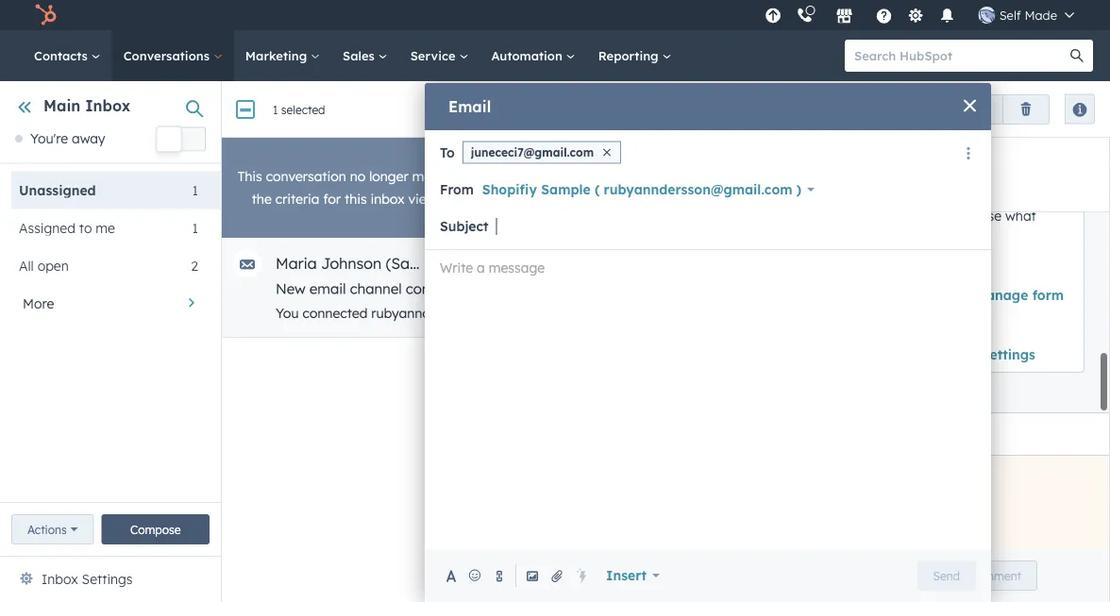 Task type: locate. For each thing, give the bounding box(es) containing it.
1 vertical spatial close image
[[603, 149, 611, 156]]

maria
[[524, 111, 563, 128], [276, 254, 317, 273]]

owner
[[486, 144, 529, 160]]

2 horizontal spatial new
[[975, 102, 999, 116]]

any inside any new submissions to this form will also appear here as tickets. choose what you'd like to do next:
[[546, 207, 569, 224]]

also down ) at right top
[[781, 207, 806, 224]]

like right you'd
[[1036, 305, 1057, 321]]

new inside new email channel connected to hubspot you connected rubyanndersson@gmail.com any new emails sent to this address will also appear here. choose what you'd like to do ne
[[276, 280, 306, 298]]

toolbar containing owner
[[482, 144, 1094, 204]]

help button
[[868, 0, 900, 30]]

1 horizontal spatial close image
[[964, 100, 976, 112]]

form down automation link
[[562, 89, 598, 108]]

0 vertical spatial like
[[583, 227, 604, 244]]

maria up "junececi7@gmail.com"
[[524, 111, 563, 128]]

0 horizontal spatial channel
[[350, 280, 402, 298]]

you're
[[30, 130, 68, 147]]

contact) left link opens in a new window image in the top of the page
[[685, 111, 742, 128]]

new for new form channel connected
[[524, 89, 557, 108]]

what inside new email channel connected to hubspot you connected rubyanndersson@gmail.com any new emails sent to this address will also appear here. choose what you'd like to do ne
[[964, 305, 995, 321]]

connected inside heading
[[667, 89, 745, 108]]

1 horizontal spatial rubyanndersson@gmail.com
[[604, 181, 793, 198]]

2 vertical spatial connected
[[303, 305, 368, 321]]

0 horizontal spatial like
[[583, 227, 604, 244]]

2 vertical spatial 1
[[192, 219, 198, 236]]

close image for email
[[964, 100, 976, 112]]

0 horizontal spatial will
[[757, 207, 777, 224]]

submissions
[[602, 207, 678, 224]]

1 vertical spatial also
[[802, 305, 827, 321]]

away
[[72, 130, 105, 147]]

product issue
[[774, 178, 850, 192]]

email from maria johnson (sample contact) with subject new email channel connected to hubspot row
[[222, 238, 1110, 338]]

inbox left settings at bottom
[[42, 571, 78, 588]]

ne
[[1097, 305, 1110, 321]]

1 vertical spatial maria
[[276, 254, 317, 273]]

form right manage
[[1033, 287, 1064, 303]]

1 horizontal spatial do
[[1077, 305, 1093, 321]]

1 for unassigned
[[192, 182, 198, 198]]

1 vertical spatial like
[[1036, 305, 1057, 321]]

1 vertical spatial 1
[[192, 182, 198, 198]]

insert inside main content
[[649, 567, 689, 584]]

2 insert from the left
[[649, 567, 689, 584]]

insert button
[[594, 557, 672, 595], [636, 557, 715, 595]]

new for new email channel connected to hubspot you connected rubyanndersson@gmail.com any new emails sent to this address will also appear here. choose what you'd like to do ne
[[276, 280, 306, 298]]

close image up anderson
[[603, 149, 611, 156]]

Open button
[[272, 94, 333, 124]]

1 vertical spatial will
[[779, 305, 798, 321]]

(sample down subject
[[386, 254, 445, 273]]

1 horizontal spatial johnson
[[567, 111, 623, 128]]

do left ne
[[1077, 305, 1093, 321]]

like inside any new submissions to this form will also appear here as tickets. choose what you'd like to do next:
[[583, 227, 604, 244]]

1 vertical spatial maria johnson (sample contact)
[[276, 254, 511, 273]]

conversations
[[123, 48, 213, 63]]

any up you'd
[[546, 207, 569, 224]]

)
[[797, 181, 802, 198]]

sent
[[653, 305, 679, 321]]

medium
[[663, 166, 716, 183]]

connected down email
[[303, 305, 368, 321]]

appear
[[810, 207, 855, 224], [831, 305, 876, 321]]

0 horizontal spatial rubyanndersson@gmail.com
[[371, 305, 549, 321]]

new down search hubspot search field
[[975, 102, 999, 116]]

ruby anderson image
[[979, 7, 996, 24]]

do down submissions
[[624, 227, 640, 244]]

product
[[774, 178, 818, 192]]

0 vertical spatial choose
[[955, 207, 1002, 224]]

actions button
[[11, 515, 94, 545]]

made
[[1025, 7, 1057, 23]]

what inside any new submissions to this form will also appear here as tickets. choose what you'd like to do next:
[[1006, 207, 1036, 224]]

what down manage
[[964, 305, 995, 321]]

0 horizontal spatial insert
[[606, 567, 647, 584]]

0 vertical spatial close image
[[964, 100, 976, 112]]

(sample down new form channel connected link
[[627, 111, 681, 128]]

group inside new form channel connected heading
[[1026, 94, 1095, 124]]

issue
[[822, 178, 850, 192]]

0 vertical spatial maria
[[524, 111, 563, 128]]

channel inside heading
[[603, 89, 662, 108]]

rubyanndersson@gmail.com inside new email channel connected to hubspot you connected rubyanndersson@gmail.com any new emails sent to this address will also appear here. choose what you'd like to do ne
[[371, 305, 549, 321]]

0 horizontal spatial inbox
[[42, 571, 78, 588]]

0 horizontal spatial do
[[624, 227, 640, 244]]

criteria
[[275, 191, 320, 207]]

0 horizontal spatial maria
[[276, 254, 317, 273]]

0 vertical spatial rubyanndersson@gmail.com
[[604, 181, 793, 198]]

1 horizontal spatial connected
[[406, 280, 476, 298]]

to
[[681, 207, 694, 224], [79, 219, 92, 236], [607, 227, 620, 244], [479, 280, 493, 298], [683, 305, 696, 321], [1060, 305, 1073, 321], [874, 346, 888, 363]]

channel right email
[[350, 280, 402, 298]]

inbox up away
[[85, 96, 131, 115]]

1 left the open
[[273, 103, 278, 117]]

main content
[[222, 0, 1110, 602]]

new inside any new submissions to this form will also appear here as tickets. choose what you'd like to do next:
[[573, 207, 598, 224]]

it
[[571, 267, 580, 283]]

emails
[[609, 305, 649, 321]]

group down search hubspot search field
[[956, 94, 1050, 125]]

0 horizontal spatial contact)
[[449, 254, 511, 273]]

this inside this conversation no longer meets the criteria for this inbox view
[[345, 191, 367, 207]]

1 vertical spatial choose
[[914, 305, 960, 321]]

0 vertical spatial will
[[757, 207, 777, 224]]

0 horizontal spatial new
[[276, 280, 306, 298]]

self made button
[[967, 0, 1086, 30]]

will inside new email channel connected to hubspot you connected rubyanndersson@gmail.com any new emails sent to this address will also appear here. choose what you'd like to do ne
[[779, 305, 798, 321]]

search image
[[1071, 49, 1084, 62]]

maria up email
[[276, 254, 317, 273]]

0 horizontal spatial what
[[964, 305, 995, 321]]

address
[[726, 305, 775, 321]]

0 vertical spatial contact)
[[685, 111, 742, 128]]

reporting
[[598, 48, 662, 63]]

2 horizontal spatial connected
[[667, 89, 745, 108]]

0 horizontal spatial (sample
[[386, 254, 445, 273]]

here
[[859, 207, 886, 224]]

anderson
[[547, 166, 610, 183]]

hubspot image
[[34, 4, 57, 26]]

marketing
[[245, 48, 311, 63]]

connected for email
[[406, 280, 476, 298]]

1 vertical spatial connected
[[406, 280, 476, 298]]

1 horizontal spatial insert
[[649, 567, 689, 584]]

maria johnson (sample contact) down new form channel connected at top
[[524, 111, 742, 128]]

1 horizontal spatial (sample
[[627, 111, 681, 128]]

maria johnson (sample contact) inside row
[[276, 254, 511, 273]]

1 vertical spatial do
[[1077, 305, 1093, 321]]

(
[[595, 181, 600, 198]]

contact) down subject
[[449, 254, 511, 273]]

1 vertical spatial new
[[580, 305, 605, 321]]

newest
[[420, 101, 468, 117]]

1 for assigned to me
[[192, 219, 198, 236]]

choose up "go to form channel settings" link
[[914, 305, 960, 321]]

selected
[[281, 103, 325, 117]]

link opens in a new window image
[[745, 114, 759, 129]]

0 horizontal spatial maria johnson (sample contact)
[[276, 254, 511, 273]]

1 horizontal spatial inbox
[[85, 96, 131, 115]]

1 selected
[[273, 103, 325, 117]]

1 horizontal spatial like
[[1036, 305, 1057, 321]]

1 horizontal spatial new
[[524, 89, 557, 108]]

rubyanndersson@gmail.com inside popup button
[[604, 181, 793, 198]]

0 vertical spatial any
[[546, 207, 569, 224]]

1 insert from the left
[[606, 567, 647, 584]]

0 vertical spatial what
[[1006, 207, 1036, 224]]

to down medium
[[681, 207, 694, 224]]

this
[[345, 191, 367, 207], [698, 207, 720, 224], [700, 305, 722, 321]]

do
[[624, 227, 640, 244], [1077, 305, 1093, 321]]

0 vertical spatial maria johnson (sample contact)
[[524, 111, 742, 128]]

1 vertical spatial (sample
[[386, 254, 445, 273]]

1 up 2
[[192, 219, 198, 236]]

to right go
[[874, 346, 888, 363]]

appear down issue
[[810, 207, 855, 224]]

new form channel connected link
[[524, 89, 767, 110]]

more
[[23, 295, 54, 311]]

0 vertical spatial connected
[[667, 89, 745, 108]]

this down no
[[345, 191, 367, 207]]

main content containing new form channel connected
[[222, 0, 1110, 602]]

0 vertical spatial channel
[[603, 89, 662, 108]]

1 vertical spatial what
[[964, 305, 995, 321]]

choose
[[955, 207, 1002, 224], [914, 305, 960, 321]]

2 insert button from the left
[[636, 557, 715, 595]]

will
[[757, 207, 777, 224], [779, 305, 798, 321]]

group
[[1026, 94, 1095, 124], [956, 94, 1050, 125]]

new inside popup button
[[975, 102, 999, 116]]

johnson down new form channel connected at top
[[567, 111, 623, 128]]

will down try it out manage form
[[779, 305, 798, 321]]

0 vertical spatial also
[[781, 207, 806, 224]]

new up you
[[276, 280, 306, 298]]

contact)
[[685, 111, 742, 128], [449, 254, 511, 273]]

upgrade image
[[765, 8, 782, 25]]

maria inside new form channel connected heading
[[524, 111, 563, 128]]

maria johnson (sample contact) link
[[524, 111, 762, 129]]

close image for junececi7@gmail.com
[[603, 149, 611, 156]]

channel up the maria johnson (sample contact) link
[[603, 89, 662, 108]]

0 vertical spatial new
[[573, 207, 598, 224]]

close image
[[964, 100, 976, 112], [603, 149, 611, 156]]

0 vertical spatial 1
[[273, 103, 278, 117]]

None text field
[[496, 208, 965, 245]]

form down medium popup button
[[724, 207, 754, 224]]

out
[[584, 267, 606, 283]]

1 horizontal spatial will
[[779, 305, 798, 321]]

product issue button
[[757, 162, 973, 204]]

for
[[323, 191, 341, 207]]

contacts link
[[23, 30, 112, 81]]

appear left the here.
[[831, 305, 876, 321]]

new down automation link
[[524, 89, 557, 108]]

group down search button
[[1026, 94, 1095, 124]]

will down the product
[[757, 207, 777, 224]]

1 vertical spatial contact)
[[449, 254, 511, 273]]

1 vertical spatial johnson
[[321, 254, 382, 273]]

minutes
[[859, 111, 908, 128]]

channel inside new email channel connected to hubspot you connected rubyanndersson@gmail.com any new emails sent to this address will also appear here. choose what you'd like to do ne
[[350, 280, 402, 298]]

0 horizontal spatial connected
[[303, 305, 368, 321]]

1 vertical spatial rubyanndersson@gmail.com
[[371, 305, 549, 321]]

form inside try it out manage form
[[1033, 287, 1064, 303]]

toolbar
[[482, 144, 1094, 204]]

maria johnson (sample contact) inside new form channel connected heading
[[524, 111, 742, 128]]

like right you'd
[[583, 227, 604, 244]]

any down try
[[553, 305, 577, 321]]

1 left this
[[192, 182, 198, 198]]

insert button for send
[[594, 557, 672, 595]]

manage form link
[[975, 287, 1064, 303]]

what
[[1006, 207, 1036, 224], [964, 305, 995, 321]]

0 vertical spatial (sample
[[627, 111, 681, 128]]

comment
[[971, 569, 1022, 583]]

longer
[[369, 168, 408, 185]]

settings image
[[908, 8, 924, 25]]

like
[[583, 227, 604, 244], [1036, 305, 1057, 321]]

rubyanndersson@gmail.com down priority on the top right
[[604, 181, 793, 198]]

maria johnson (sample contact)
[[524, 111, 742, 128], [276, 254, 511, 273]]

1 horizontal spatial contact)
[[685, 111, 742, 128]]

ago
[[912, 111, 936, 128]]

1 horizontal spatial maria johnson (sample contact)
[[524, 111, 742, 128]]

0 vertical spatial do
[[624, 227, 640, 244]]

1 vertical spatial appear
[[831, 305, 876, 321]]

settings
[[82, 571, 133, 588]]

channel left settings
[[927, 346, 979, 363]]

None button
[[332, 94, 400, 124]]

1
[[273, 103, 278, 117], [192, 182, 198, 198], [192, 219, 198, 236]]

connected down 23m
[[406, 280, 476, 298]]

also down try it out manage form
[[802, 305, 827, 321]]

0 vertical spatial appear
[[810, 207, 855, 224]]

do inside any new submissions to this form will also appear here as tickets. choose what you'd like to do next:
[[624, 227, 640, 244]]

all open
[[19, 257, 69, 274]]

you're away image
[[15, 135, 23, 143]]

new down (
[[573, 207, 598, 224]]

this down medium popup button
[[698, 207, 720, 224]]

0 horizontal spatial close image
[[603, 149, 611, 156]]

johnson up email
[[321, 254, 382, 273]]

Search HubSpot search field
[[845, 40, 1076, 72]]

form down the here.
[[892, 346, 923, 363]]

sales
[[343, 48, 378, 63]]

to left hubspot
[[479, 280, 493, 298]]

0 vertical spatial johnson
[[567, 111, 623, 128]]

1 vertical spatial channel
[[350, 280, 402, 298]]

marketing link
[[234, 30, 331, 81]]

inbox settings link
[[42, 568, 133, 591]]

connected up priority on the top right
[[667, 89, 745, 108]]

2 horizontal spatial channel
[[927, 346, 979, 363]]

0 horizontal spatial johnson
[[321, 254, 382, 273]]

2
[[191, 257, 198, 274]]

unassigned
[[19, 182, 96, 198]]

channel for form
[[603, 89, 662, 108]]

1 horizontal spatial maria
[[524, 111, 563, 128]]

to down submissions
[[607, 227, 620, 244]]

choose right tickets.
[[955, 207, 1002, 224]]

settings link
[[904, 5, 928, 25]]

rubyanndersson@gmail.com down 23m
[[371, 305, 549, 321]]

maria johnson (sample contact) down inbox
[[276, 254, 511, 273]]

1 horizontal spatial channel
[[603, 89, 662, 108]]

1 vertical spatial any
[[553, 305, 577, 321]]

inbox
[[85, 96, 131, 115], [42, 571, 78, 588]]

also
[[781, 207, 806, 224], [802, 305, 827, 321]]

contacts
[[34, 48, 91, 63]]

2 vertical spatial channel
[[927, 346, 979, 363]]

inbox
[[371, 191, 405, 207]]

this left address
[[700, 305, 722, 321]]

what up manage form link
[[1006, 207, 1036, 224]]

toolbar inside main content
[[482, 144, 1094, 204]]

1 horizontal spatial what
[[1006, 207, 1036, 224]]

new left the emails
[[580, 305, 605, 321]]

manage
[[975, 287, 1028, 303]]

new form channel connected heading
[[467, 81, 1110, 138]]

new button
[[959, 94, 1026, 124]]

close image right ago
[[964, 100, 976, 112]]

1 insert button from the left
[[594, 557, 672, 595]]



Task type: vqa. For each thing, say whether or not it's contained in the screenshot.
top channel
yes



Task type: describe. For each thing, give the bounding box(es) containing it.
link opens in a new window image
[[745, 115, 759, 128]]

new email channel connected to hubspot you connected rubyanndersson@gmail.com any new emails sent to this address will also appear here. choose what you'd like to do ne
[[276, 280, 1110, 321]]

marketplaces image
[[836, 8, 853, 25]]

any inside new email channel connected to hubspot you connected rubyanndersson@gmail.com any new emails sent to this address will also appear here. choose what you'd like to do ne
[[553, 305, 577, 321]]

assigned to me
[[19, 219, 115, 236]]

go to form channel settings
[[852, 346, 1036, 363]]

new form channel connected
[[524, 89, 745, 108]]

do inside new email channel connected to hubspot you connected rubyanndersson@gmail.com any new emails sent to this address will also appear here. choose what you'd like to do ne
[[1077, 305, 1093, 321]]

to left 'me'
[[79, 219, 92, 236]]

to right sent
[[683, 305, 696, 321]]

view
[[408, 191, 436, 207]]

shopifiy sample ( rubyanndersson@gmail.com )
[[482, 181, 802, 198]]

form inside new form channel connected link
[[562, 89, 598, 108]]

channel for email
[[350, 280, 402, 298]]

ruby
[[509, 166, 543, 183]]

johnson inside new form channel connected heading
[[567, 111, 623, 128]]

notifications button
[[932, 0, 964, 30]]

add comment group
[[930, 561, 1038, 591]]

(sample inside row
[[386, 254, 445, 273]]

automation
[[491, 48, 566, 63]]

0 vertical spatial inbox
[[85, 96, 131, 115]]

maria inside row
[[276, 254, 317, 273]]

open
[[288, 102, 317, 116]]

service
[[410, 48, 459, 63]]

search button
[[1061, 40, 1093, 72]]

contact) inside new form channel connected heading
[[685, 111, 742, 128]]

help image
[[876, 8, 893, 25]]

also inside new email channel connected to hubspot you connected rubyanndersson@gmail.com any new emails sent to this address will also appear here. choose what you'd like to do ne
[[802, 305, 827, 321]]

choose inside new email channel connected to hubspot you connected rubyanndersson@gmail.com any new emails sent to this address will also appear here. choose what you'd like to do ne
[[914, 305, 960, 321]]

you're away
[[30, 130, 105, 147]]

notifications image
[[939, 8, 956, 25]]

self made menu
[[760, 0, 1088, 30]]

to left ne
[[1060, 305, 1073, 321]]

junececi7@gmail.com
[[471, 145, 594, 160]]

from
[[766, 111, 795, 128]]

22
[[840, 111, 855, 128]]

hubspot link
[[23, 4, 71, 26]]

you
[[276, 305, 299, 321]]

to
[[440, 144, 455, 161]]

sales link
[[331, 30, 399, 81]]

self made
[[1000, 7, 1057, 23]]

you'd
[[546, 227, 579, 244]]

also inside any new submissions to this form will also appear here as tickets. choose what you'd like to do next:
[[781, 207, 806, 224]]

email
[[448, 97, 491, 116]]

open group
[[272, 94, 400, 124]]

new for new
[[975, 102, 999, 116]]

will inside any new submissions to this form will also appear here as tickets. choose what you'd like to do next:
[[757, 207, 777, 224]]

open
[[37, 257, 69, 274]]

(sample inside new form channel connected heading
[[627, 111, 681, 128]]

upgrade link
[[762, 5, 785, 25]]

this inside any new submissions to this form will also appear here as tickets. choose what you'd like to do next:
[[698, 207, 720, 224]]

send
[[933, 569, 960, 583]]

calling icon button
[[789, 3, 821, 28]]

choose inside any new submissions to this form will also appear here as tickets. choose what you'd like to do next:
[[955, 207, 1002, 224]]

main inbox
[[43, 96, 131, 115]]

maria johnson (sample contact) row group
[[222, 138, 1110, 338]]

add
[[946, 569, 968, 583]]

inbox settings
[[42, 571, 133, 588]]

medium button
[[645, 162, 741, 184]]

this inside new email channel connected to hubspot you connected rubyanndersson@gmail.com any new emails sent to this address will also appear here. choose what you'd like to do ne
[[700, 305, 722, 321]]

appear inside new email channel connected to hubspot you connected rubyanndersson@gmail.com any new emails sent to this address will also appear here. choose what you'd like to do ne
[[831, 305, 876, 321]]

23m
[[433, 256, 455, 270]]

this conversation no longer meets the criteria for this inbox view
[[238, 168, 451, 207]]

next:
[[644, 227, 674, 244]]

any new submissions to this form will also appear here as tickets. choose what you'd like to do next:
[[546, 207, 1036, 244]]

meets
[[412, 168, 451, 185]]

insert for add comment
[[649, 567, 689, 584]]

the
[[252, 191, 272, 207]]

1 vertical spatial inbox
[[42, 571, 78, 588]]

all
[[19, 257, 34, 274]]

automation link
[[480, 30, 587, 81]]

main
[[43, 96, 80, 115]]

email
[[310, 280, 346, 298]]

created
[[787, 111, 837, 128]]

settings
[[984, 346, 1036, 363]]

contact) inside row
[[449, 254, 511, 273]]

priority
[[645, 144, 694, 160]]

new inside new email channel connected to hubspot you connected rubyanndersson@gmail.com any new emails sent to this address will also appear here. choose what you'd like to do ne
[[580, 305, 605, 321]]

connected for form
[[667, 89, 745, 108]]

ruby anderson
[[509, 166, 610, 183]]

try it out manage form
[[546, 267, 1064, 303]]

no
[[350, 168, 366, 185]]

calling icon image
[[797, 7, 814, 24]]

• created 22 minutes ago
[[775, 111, 936, 128]]

form inside any new submissions to this form will also appear here as tickets. choose what you'd like to do next:
[[724, 207, 754, 224]]

go
[[852, 346, 870, 363]]

tickets.
[[908, 207, 952, 224]]

me
[[96, 219, 115, 236]]

actions
[[27, 523, 67, 537]]

compose button
[[102, 515, 210, 545]]

like inside new email channel connected to hubspot you connected rubyanndersson@gmail.com any new emails sent to this address will also appear here. choose what you'd like to do ne
[[1036, 305, 1057, 321]]

add comment
[[946, 569, 1022, 583]]

category
[[757, 144, 817, 160]]

reporting link
[[587, 30, 683, 81]]

add comment button
[[930, 561, 1038, 591]]

marketplaces button
[[825, 0, 865, 30]]

appear inside any new submissions to this form will also appear here as tickets. choose what you'd like to do next:
[[810, 207, 855, 224]]

ruby anderson button
[[482, 161, 623, 189]]

hubspot
[[497, 280, 556, 298]]

newest button
[[407, 90, 468, 128]]

johnson inside row
[[321, 254, 382, 273]]

as
[[889, 207, 904, 224]]

go to form channel settings link
[[852, 346, 1036, 363]]

1 inside main content
[[273, 103, 278, 117]]

compose
[[130, 523, 181, 537]]

self
[[1000, 7, 1021, 23]]

here.
[[880, 305, 910, 321]]

conversations link
[[112, 30, 234, 81]]

sample
[[541, 181, 591, 198]]

service link
[[399, 30, 480, 81]]

assigned
[[19, 219, 75, 236]]

shopifiy sample ( rubyanndersson@gmail.com ) button
[[481, 171, 816, 209]]

insert for send
[[606, 567, 647, 584]]

insert button for add comment
[[636, 557, 715, 595]]

shopifiy
[[482, 181, 537, 198]]



